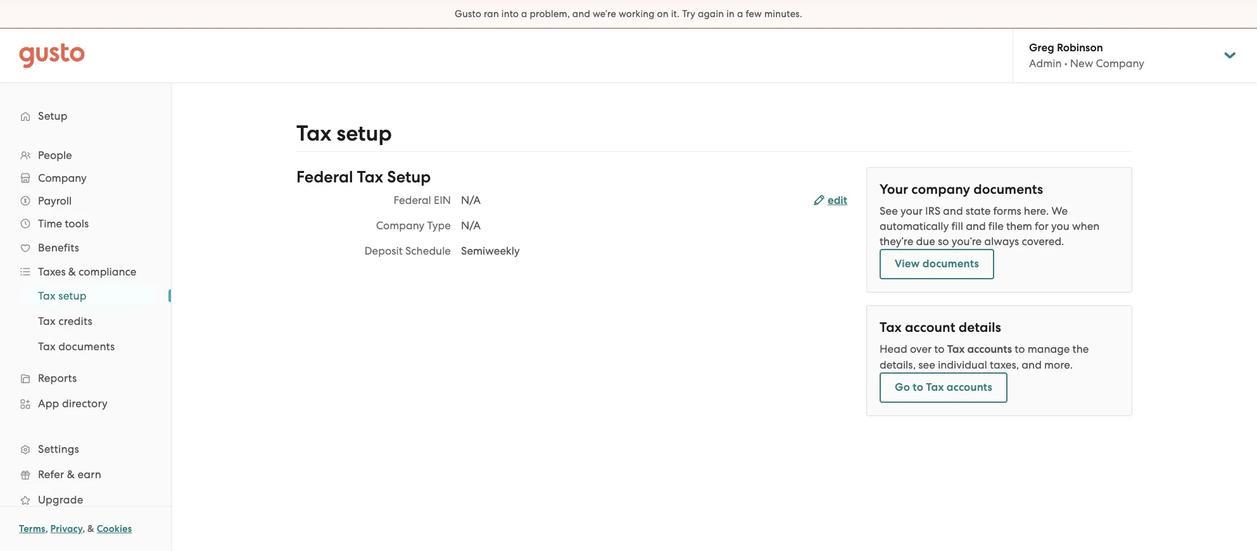 Task type: vqa. For each thing, say whether or not it's contained in the screenshot.
BENEFITS link
yes



Task type: locate. For each thing, give the bounding box(es) containing it.
edit
[[828, 194, 848, 207]]

and down "manage" on the right of the page
[[1022, 359, 1042, 371]]

tax setup inside list
[[38, 290, 87, 302]]

0 vertical spatial n/a
[[461, 194, 481, 207]]

compliance
[[79, 265, 136, 278]]

tax setup up federal tax setup
[[296, 120, 392, 146]]

documents
[[974, 181, 1044, 198], [923, 257, 979, 271], [58, 340, 115, 353]]

0 vertical spatial setup
[[337, 120, 392, 146]]

tax inside button
[[926, 381, 944, 394]]

company right new
[[1096, 57, 1145, 70]]

view documents link
[[880, 249, 995, 279]]

n/a right the type
[[461, 219, 481, 232]]

setup up credits
[[58, 290, 87, 302]]

robinson
[[1057, 41, 1103, 54]]

1 vertical spatial company
[[38, 172, 87, 184]]

list
[[0, 144, 171, 538], [0, 283, 171, 359]]

schedule
[[405, 245, 451, 257]]

federal
[[296, 167, 353, 187], [394, 194, 431, 207]]

cookies button
[[97, 521, 132, 537]]

2 vertical spatial documents
[[58, 340, 115, 353]]

1 vertical spatial documents
[[923, 257, 979, 271]]

to right over
[[935, 343, 945, 355]]

0 horizontal spatial setup
[[38, 110, 68, 122]]

when
[[1073, 220, 1100, 233]]

documents down so
[[923, 257, 979, 271]]

federal ein
[[394, 194, 451, 207]]

setup up federal tax setup
[[337, 120, 392, 146]]

go
[[895, 381, 910, 394]]

0 horizontal spatial a
[[521, 8, 528, 20]]

1 horizontal spatial a
[[737, 8, 743, 20]]

0 horizontal spatial to
[[913, 381, 924, 394]]

here.
[[1024, 205, 1049, 217]]

upgrade
[[38, 494, 83, 506]]

company up deposit schedule
[[376, 219, 425, 232]]

documents down 'tax credits' link
[[58, 340, 115, 353]]

1 horizontal spatial tax setup
[[296, 120, 392, 146]]

& left earn
[[67, 468, 75, 481]]

&
[[68, 265, 76, 278], [67, 468, 75, 481], [87, 523, 94, 535]]

app directory
[[38, 397, 108, 410]]

setup
[[337, 120, 392, 146], [58, 290, 87, 302]]

2 horizontal spatial company
[[1096, 57, 1145, 70]]

app directory link
[[13, 392, 158, 415]]

to up taxes,
[[1015, 343, 1025, 355]]

0 horizontal spatial ,
[[45, 523, 48, 535]]

1 vertical spatial n/a
[[461, 219, 481, 232]]

setup
[[38, 110, 68, 122], [387, 167, 431, 187]]

2 horizontal spatial to
[[1015, 343, 1025, 355]]

details
[[959, 319, 1002, 336]]

problem,
[[530, 8, 570, 20]]

automatically
[[880, 220, 949, 233]]

to inside head over to tax accounts
[[935, 343, 945, 355]]

to right go
[[913, 381, 924, 394]]

benefits
[[38, 241, 79, 254]]

view documents
[[895, 257, 979, 271]]

company for company type
[[376, 219, 425, 232]]

few
[[746, 8, 762, 20]]

1 vertical spatial accounts
[[947, 381, 993, 394]]

tax
[[296, 120, 332, 146], [357, 167, 383, 187], [38, 290, 56, 302], [38, 315, 56, 328], [880, 319, 902, 336], [38, 340, 56, 353], [948, 343, 965, 356], [926, 381, 944, 394]]

, down upgrade link
[[82, 523, 85, 535]]

to inside the go to tax accounts button
[[913, 381, 924, 394]]

n/a for company type
[[461, 219, 481, 232]]

privacy link
[[50, 523, 82, 535]]

1 a from the left
[[521, 8, 528, 20]]

0 horizontal spatial tax setup
[[38, 290, 87, 302]]

1 horizontal spatial federal
[[394, 194, 431, 207]]

2 n/a from the top
[[461, 219, 481, 232]]

head
[[880, 343, 908, 355]]

refer
[[38, 468, 64, 481]]

tax setup link
[[23, 284, 158, 307]]

1 horizontal spatial company
[[376, 219, 425, 232]]

& right the taxes
[[68, 265, 76, 278]]

1 vertical spatial tax setup
[[38, 290, 87, 302]]

upgrade link
[[13, 488, 158, 511]]

a
[[521, 8, 528, 20], [737, 8, 743, 20]]

0 vertical spatial tax setup
[[296, 120, 392, 146]]

we're
[[593, 8, 616, 20]]

setup up "people"
[[38, 110, 68, 122]]

0 vertical spatial company
[[1096, 57, 1145, 70]]

0 vertical spatial &
[[68, 265, 76, 278]]

2 , from the left
[[82, 523, 85, 535]]

setup up federal ein
[[387, 167, 431, 187]]

,
[[45, 523, 48, 535], [82, 523, 85, 535]]

see
[[880, 205, 898, 217]]

federal for federal ein
[[394, 194, 431, 207]]

accounts inside button
[[947, 381, 993, 394]]

try
[[682, 8, 696, 20]]

company
[[1096, 57, 1145, 70], [38, 172, 87, 184], [376, 219, 425, 232]]

1 vertical spatial federal
[[394, 194, 431, 207]]

1 vertical spatial setup
[[387, 167, 431, 187]]

see
[[919, 359, 936, 371]]

tax setup up the tax credits
[[38, 290, 87, 302]]

time tools
[[38, 217, 89, 230]]

payroll
[[38, 194, 72, 207]]

company down "people"
[[38, 172, 87, 184]]

n/a
[[461, 194, 481, 207], [461, 219, 481, 232]]

1 horizontal spatial setup
[[337, 120, 392, 146]]

a right in on the right top
[[737, 8, 743, 20]]

greg
[[1029, 41, 1055, 54]]

accounts
[[968, 343, 1012, 356], [947, 381, 993, 394]]

& inside refer & earn link
[[67, 468, 75, 481]]

people
[[38, 149, 72, 162]]

go to tax accounts button
[[880, 373, 1008, 403]]

company inside dropdown button
[[38, 172, 87, 184]]

privacy
[[50, 523, 82, 535]]

& left cookies 'button' on the bottom left of page
[[87, 523, 94, 535]]

refer & earn link
[[13, 463, 158, 486]]

and left we're
[[573, 8, 590, 20]]

company for company
[[38, 172, 87, 184]]

ein
[[434, 194, 451, 207]]

you
[[1052, 220, 1070, 233]]

0 vertical spatial federal
[[296, 167, 353, 187]]

2 list from the top
[[0, 283, 171, 359]]

go to tax accounts
[[895, 381, 993, 394]]

to
[[935, 343, 945, 355], [1015, 343, 1025, 355], [913, 381, 924, 394]]

n/a right 'ein'
[[461, 194, 481, 207]]

1 vertical spatial setup
[[58, 290, 87, 302]]

working
[[619, 8, 655, 20]]

1 vertical spatial &
[[67, 468, 75, 481]]

a right into
[[521, 8, 528, 20]]

federal for federal tax setup
[[296, 167, 353, 187]]

2 vertical spatial company
[[376, 219, 425, 232]]

1 n/a from the top
[[461, 194, 481, 207]]

1 list from the top
[[0, 144, 171, 538]]

new
[[1071, 57, 1094, 70]]

0 horizontal spatial federal
[[296, 167, 353, 187]]

benefits link
[[13, 236, 158, 259]]

& inside taxes & compliance dropdown button
[[68, 265, 76, 278]]

again
[[698, 8, 724, 20]]

terms , privacy , & cookies
[[19, 523, 132, 535]]

accounts down the individual on the right bottom of the page
[[947, 381, 993, 394]]

, left privacy link
[[45, 523, 48, 535]]

documents for view documents
[[923, 257, 979, 271]]

time
[[38, 217, 62, 230]]

0 horizontal spatial company
[[38, 172, 87, 184]]

see your irs and state forms here. we automatically fill and file them for you when they're due so you're always covered.
[[880, 205, 1100, 248]]

1 horizontal spatial to
[[935, 343, 945, 355]]

0 horizontal spatial setup
[[58, 290, 87, 302]]

always
[[985, 235, 1020, 248]]

1 horizontal spatial ,
[[82, 523, 85, 535]]

2 a from the left
[[737, 8, 743, 20]]

file
[[989, 220, 1004, 233]]

0 vertical spatial setup
[[38, 110, 68, 122]]

accounts up taxes,
[[968, 343, 1012, 356]]

so
[[938, 235, 949, 248]]

documents up forms
[[974, 181, 1044, 198]]

greg robinson admin • new company
[[1029, 41, 1145, 70]]

we
[[1052, 205, 1068, 217]]

documents inside gusto navigation element
[[58, 340, 115, 353]]



Task type: describe. For each thing, give the bounding box(es) containing it.
it.
[[671, 8, 680, 20]]

the
[[1073, 343, 1089, 355]]

tax credits
[[38, 315, 92, 328]]

in
[[727, 8, 735, 20]]

and down state
[[966, 220, 986, 233]]

irs
[[926, 205, 941, 217]]

fill
[[952, 220, 964, 233]]

home image
[[19, 43, 85, 68]]

gusto
[[455, 8, 482, 20]]

documents for tax documents
[[58, 340, 115, 353]]

details,
[[880, 359, 916, 371]]

payroll button
[[13, 189, 158, 212]]

credits
[[58, 315, 92, 328]]

terms link
[[19, 523, 45, 535]]

earn
[[78, 468, 101, 481]]

manage
[[1028, 343, 1070, 355]]

to inside to manage the details, see individual taxes, and more.
[[1015, 343, 1025, 355]]

view
[[895, 257, 920, 271]]

for
[[1035, 220, 1049, 233]]

directory
[[62, 397, 108, 410]]

them
[[1007, 220, 1033, 233]]

reports
[[38, 372, 77, 385]]

company type
[[376, 219, 451, 232]]

tools
[[65, 217, 89, 230]]

setup inside setup "link"
[[38, 110, 68, 122]]

setup link
[[13, 105, 158, 127]]

deposit schedule
[[365, 245, 451, 257]]

you're
[[952, 235, 982, 248]]

type
[[427, 219, 451, 232]]

admin
[[1029, 57, 1062, 70]]

•
[[1065, 57, 1068, 70]]

list containing people
[[0, 144, 171, 538]]

settings link
[[13, 438, 158, 461]]

minutes.
[[765, 8, 803, 20]]

federal tax setup
[[296, 167, 431, 187]]

ran
[[484, 8, 499, 20]]

n/a for federal ein
[[461, 194, 481, 207]]

taxes & compliance button
[[13, 260, 158, 283]]

tax documents
[[38, 340, 115, 353]]

company button
[[13, 167, 158, 189]]

your company documents
[[880, 181, 1044, 198]]

taxes & compliance
[[38, 265, 136, 278]]

list containing tax setup
[[0, 283, 171, 359]]

tax account details
[[880, 319, 1002, 336]]

into
[[502, 8, 519, 20]]

and up fill
[[943, 205, 963, 217]]

and inside to manage the details, see individual taxes, and more.
[[1022, 359, 1042, 371]]

company
[[912, 181, 971, 198]]

1 horizontal spatial setup
[[387, 167, 431, 187]]

taxes
[[38, 265, 66, 278]]

gusto navigation element
[[0, 83, 171, 551]]

time tools button
[[13, 212, 158, 235]]

more.
[[1045, 359, 1073, 371]]

deposit
[[365, 245, 403, 257]]

to manage the details, see individual taxes, and more.
[[880, 343, 1089, 371]]

1 , from the left
[[45, 523, 48, 535]]

terms
[[19, 523, 45, 535]]

head over to tax accounts
[[880, 343, 1012, 356]]

your
[[880, 181, 909, 198]]

tax documents link
[[23, 335, 158, 358]]

individual
[[938, 359, 988, 371]]

2 vertical spatial &
[[87, 523, 94, 535]]

state
[[966, 205, 991, 217]]

they're
[[880, 235, 914, 248]]

company inside greg robinson admin • new company
[[1096, 57, 1145, 70]]

people button
[[13, 144, 158, 167]]

gusto ran into a problem, and we're working on it. try again in a few minutes.
[[455, 8, 803, 20]]

semiweekly
[[461, 245, 520, 257]]

on
[[657, 8, 669, 20]]

due
[[916, 235, 936, 248]]

app
[[38, 397, 59, 410]]

tax credits link
[[23, 310, 158, 333]]

0 vertical spatial documents
[[974, 181, 1044, 198]]

edit button
[[814, 193, 848, 208]]

& for earn
[[67, 468, 75, 481]]

settings
[[38, 443, 79, 456]]

reports link
[[13, 367, 158, 390]]

0 vertical spatial accounts
[[968, 343, 1012, 356]]

forms
[[994, 205, 1022, 217]]

setup inside gusto navigation element
[[58, 290, 87, 302]]

covered.
[[1022, 235, 1065, 248]]

& for compliance
[[68, 265, 76, 278]]



